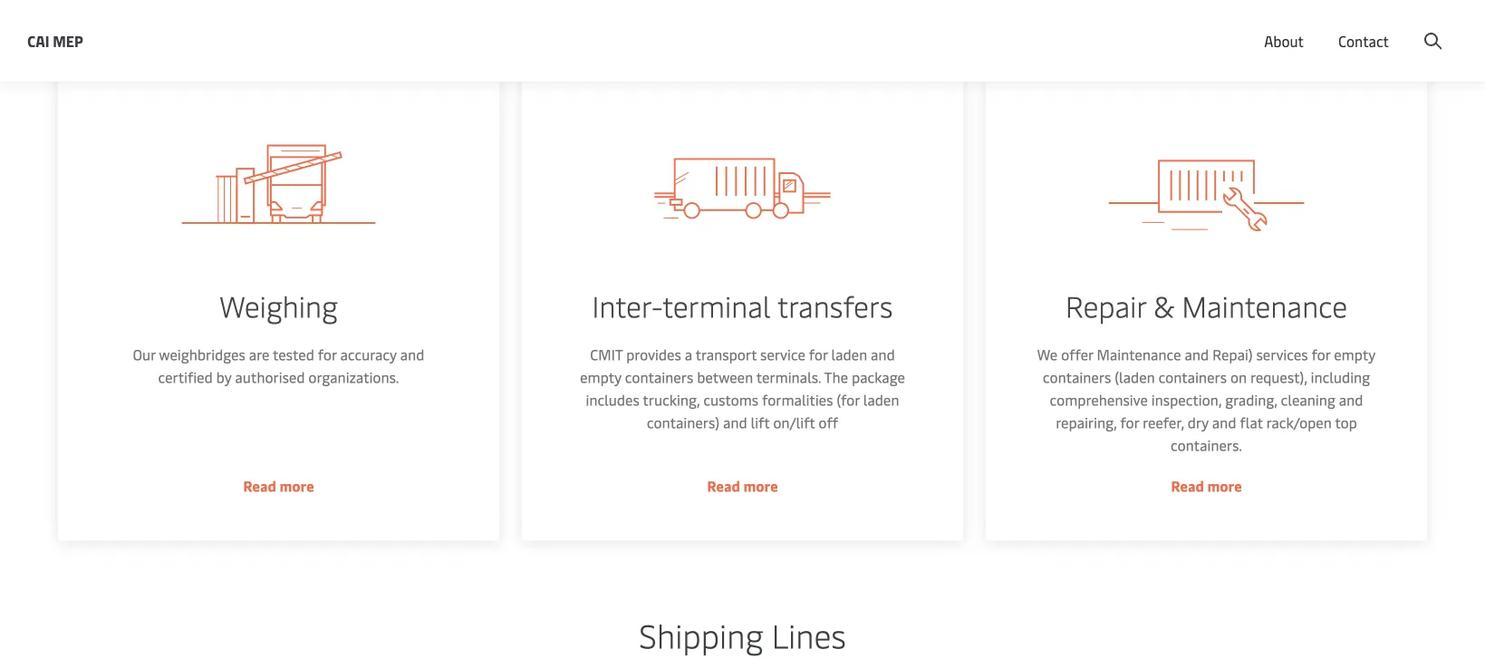Task type: vqa. For each thing, say whether or not it's contained in the screenshot.
2019 Sustainability Report
no



Task type: describe. For each thing, give the bounding box(es) containing it.
organizations.
[[309, 368, 399, 387]]

and up package
[[871, 345, 895, 364]]

create
[[1353, 17, 1395, 36]]

contact button
[[1339, 0, 1390, 82]]

dry
[[1188, 413, 1209, 432]]

cai mep link
[[27, 29, 83, 52]]

cmit
[[590, 345, 623, 364]]

login / create account link
[[1271, 0, 1451, 53]]

grading,
[[1226, 390, 1278, 410]]

and inside "our weighbridges are tested for accuracy and certified by authorised organizations."
[[400, 345, 425, 364]]

includes
[[586, 390, 640, 410]]

containers.
[[1171, 436, 1243, 455]]

apm_icons_v3_gate services image
[[109, 127, 449, 250]]

read for inter-terminal transfers
[[707, 476, 741, 496]]

accuracy
[[340, 345, 397, 364]]

for inside "our weighbridges are tested for accuracy and certified by authorised organizations."
[[318, 345, 337, 364]]

and down customs on the bottom of the page
[[723, 413, 748, 432]]

lines
[[772, 613, 847, 657]]

repairing,
[[1056, 413, 1117, 432]]

read more for inter-terminal transfers
[[707, 476, 778, 496]]

top
[[1336, 413, 1358, 432]]

are
[[249, 345, 270, 364]]

cleaning
[[1282, 390, 1336, 410]]

and right the dry
[[1213, 413, 1237, 432]]

empty inside cmit provides a transport service for laden and empty containers between terminals. the package includes trucking, customs formalities (for laden containers) and lift on/lift off
[[580, 368, 622, 387]]

more for weighing
[[280, 476, 314, 496]]

cai
[[27, 31, 49, 50]]

containers inside cmit provides a transport service for laden and empty containers between terminals. the package includes trucking, customs formalities (for laden containers) and lift on/lift off
[[625, 368, 694, 387]]

read for repair & maintenance
[[1172, 476, 1205, 496]]

maintenance for &
[[1183, 286, 1348, 325]]

apm_icons_v3_transport image
[[573, 127, 913, 250]]

our weighbridges are tested for accuracy and certified by authorised organizations.
[[133, 345, 425, 387]]

we offer maintenance and repai) services for empty containers (laden containers on request), including comprehensive inspection, grading, cleaning and repairing, for reefer, dry and flat rack/open top containers.
[[1038, 345, 1377, 455]]

inspection,
[[1152, 390, 1222, 410]]

(laden
[[1115, 368, 1156, 387]]

transfers
[[778, 286, 894, 325]]

read more for repair & maintenance
[[1172, 476, 1243, 496]]

our
[[133, 345, 156, 364]]

on
[[1231, 368, 1248, 387]]

apm_icons_v3_maintenance &amp; repair image
[[1037, 127, 1377, 250]]

terminals.
[[757, 368, 821, 387]]

customs
[[704, 390, 759, 410]]

including
[[1312, 368, 1371, 387]]

we
[[1038, 345, 1058, 364]]

account
[[1398, 17, 1451, 36]]

shipping
[[639, 613, 764, 657]]

flat
[[1241, 413, 1264, 432]]

(for
[[837, 390, 860, 410]]

request),
[[1251, 368, 1308, 387]]

maintenance for offer
[[1097, 345, 1182, 364]]



Task type: locate. For each thing, give the bounding box(es) containing it.
1 more from the left
[[280, 476, 314, 496]]

3 containers from the left
[[1159, 368, 1228, 387]]

trucking,
[[643, 390, 700, 410]]

between
[[697, 368, 754, 387]]

0 horizontal spatial read more
[[243, 476, 314, 496]]

provides
[[627, 345, 682, 364]]

and left repai)
[[1185, 345, 1210, 364]]

1 vertical spatial maintenance
[[1097, 345, 1182, 364]]

containers down offer
[[1043, 368, 1112, 387]]

package
[[852, 368, 906, 387]]

weighbridges
[[159, 345, 246, 364]]

1 horizontal spatial read more
[[707, 476, 778, 496]]

laden
[[832, 345, 868, 364], [864, 390, 900, 410]]

maintenance up services
[[1183, 286, 1348, 325]]

rack/open
[[1267, 413, 1332, 432]]

read more
[[243, 476, 314, 496], [707, 476, 778, 496], [1172, 476, 1243, 496]]

2 read from the left
[[707, 476, 741, 496]]

certified
[[158, 368, 213, 387]]

1 horizontal spatial containers
[[1043, 368, 1112, 387]]

2 horizontal spatial more
[[1208, 476, 1243, 496]]

0 horizontal spatial read
[[243, 476, 276, 496]]

for up including
[[1312, 345, 1331, 364]]

maintenance up (laden at the right of the page
[[1097, 345, 1182, 364]]

3 read from the left
[[1172, 476, 1205, 496]]

empty inside we offer maintenance and repai) services for empty containers (laden containers on request), including comprehensive inspection, grading, cleaning and repairing, for reefer, dry and flat rack/open top containers.
[[1335, 345, 1377, 364]]

2 horizontal spatial read more
[[1172, 476, 1243, 496]]

login / create account
[[1305, 17, 1451, 36]]

0 horizontal spatial maintenance
[[1097, 345, 1182, 364]]

2 read more from the left
[[707, 476, 778, 496]]

read
[[243, 476, 276, 496], [707, 476, 741, 496], [1172, 476, 1205, 496]]

2 horizontal spatial containers
[[1159, 368, 1228, 387]]

about button
[[1265, 0, 1305, 82]]

more
[[280, 476, 314, 496], [744, 476, 778, 496], [1208, 476, 1243, 496]]

1 read from the left
[[243, 476, 276, 496]]

login
[[1305, 17, 1340, 36]]

containers
[[625, 368, 694, 387], [1043, 368, 1112, 387], [1159, 368, 1228, 387]]

0 horizontal spatial empty
[[580, 368, 622, 387]]

transport
[[696, 345, 757, 364]]

read for weighing
[[243, 476, 276, 496]]

laden up the
[[832, 345, 868, 364]]

1 horizontal spatial maintenance
[[1183, 286, 1348, 325]]

service
[[761, 345, 806, 364]]

for
[[318, 345, 337, 364], [809, 345, 828, 364], [1312, 345, 1331, 364], [1121, 413, 1140, 432]]

weighing
[[220, 286, 338, 325]]

on/lift
[[774, 413, 816, 432]]

2 containers from the left
[[1043, 368, 1112, 387]]

services
[[1257, 345, 1309, 364]]

empty
[[1335, 345, 1377, 364], [580, 368, 622, 387]]

1 read more from the left
[[243, 476, 314, 496]]

and right accuracy on the bottom left of page
[[400, 345, 425, 364]]

1 horizontal spatial more
[[744, 476, 778, 496]]

1 horizontal spatial empty
[[1335, 345, 1377, 364]]

/
[[1343, 17, 1349, 36]]

1 containers from the left
[[625, 368, 694, 387]]

about
[[1265, 31, 1305, 51]]

3 more from the left
[[1208, 476, 1243, 496]]

tested
[[273, 345, 314, 364]]

a
[[685, 345, 693, 364]]

0 vertical spatial empty
[[1335, 345, 1377, 364]]

the
[[825, 368, 849, 387]]

laden down package
[[864, 390, 900, 410]]

repair & maintenance
[[1066, 286, 1348, 325]]

comprehensive
[[1050, 390, 1149, 410]]

reefer,
[[1143, 413, 1185, 432]]

0 vertical spatial laden
[[832, 345, 868, 364]]

cmit provides a transport service for laden and empty containers between terminals. the package includes trucking, customs formalities (for laden containers) and lift on/lift off
[[580, 345, 906, 432]]

and
[[400, 345, 425, 364], [871, 345, 895, 364], [1185, 345, 1210, 364], [1340, 390, 1364, 410], [723, 413, 748, 432], [1213, 413, 1237, 432]]

inter-terminal transfers
[[592, 286, 894, 325]]

for inside cmit provides a transport service for laden and empty containers between terminals. the package includes trucking, customs formalities (for laden containers) and lift on/lift off
[[809, 345, 828, 364]]

2 more from the left
[[744, 476, 778, 496]]

0 horizontal spatial containers
[[625, 368, 694, 387]]

inter-
[[592, 286, 663, 325]]

maintenance inside we offer maintenance and repai) services for empty containers (laden containers on request), including comprehensive inspection, grading, cleaning and repairing, for reefer, dry and flat rack/open top containers.
[[1097, 345, 1182, 364]]

3 read more from the left
[[1172, 476, 1243, 496]]

cai mep
[[27, 31, 83, 50]]

by
[[216, 368, 232, 387]]

for left the reefer,
[[1121, 413, 1140, 432]]

lift
[[751, 413, 770, 432]]

1 horizontal spatial read
[[707, 476, 741, 496]]

off
[[819, 413, 839, 432]]

read more for weighing
[[243, 476, 314, 496]]

repai)
[[1213, 345, 1253, 364]]

for up the
[[809, 345, 828, 364]]

repair
[[1066, 286, 1147, 325]]

shipping lines
[[639, 613, 847, 657]]

more for repair & maintenance
[[1208, 476, 1243, 496]]

&
[[1154, 286, 1175, 325]]

empty up including
[[1335, 345, 1377, 364]]

empty down cmit
[[580, 368, 622, 387]]

formalities
[[763, 390, 834, 410]]

containers)
[[647, 413, 720, 432]]

containers down provides
[[625, 368, 694, 387]]

for right tested on the bottom
[[318, 345, 337, 364]]

mep
[[53, 31, 83, 50]]

and up top
[[1340, 390, 1364, 410]]

2 horizontal spatial read
[[1172, 476, 1205, 496]]

1 vertical spatial laden
[[864, 390, 900, 410]]

offer
[[1062, 345, 1094, 364]]

terminal
[[663, 286, 771, 325]]

0 vertical spatial maintenance
[[1183, 286, 1348, 325]]

contact
[[1339, 31, 1390, 51]]

authorised
[[235, 368, 305, 387]]

1 vertical spatial empty
[[580, 368, 622, 387]]

containers up inspection,
[[1159, 368, 1228, 387]]

maintenance
[[1183, 286, 1348, 325], [1097, 345, 1182, 364]]

more for inter-terminal transfers
[[744, 476, 778, 496]]

0 horizontal spatial more
[[280, 476, 314, 496]]



